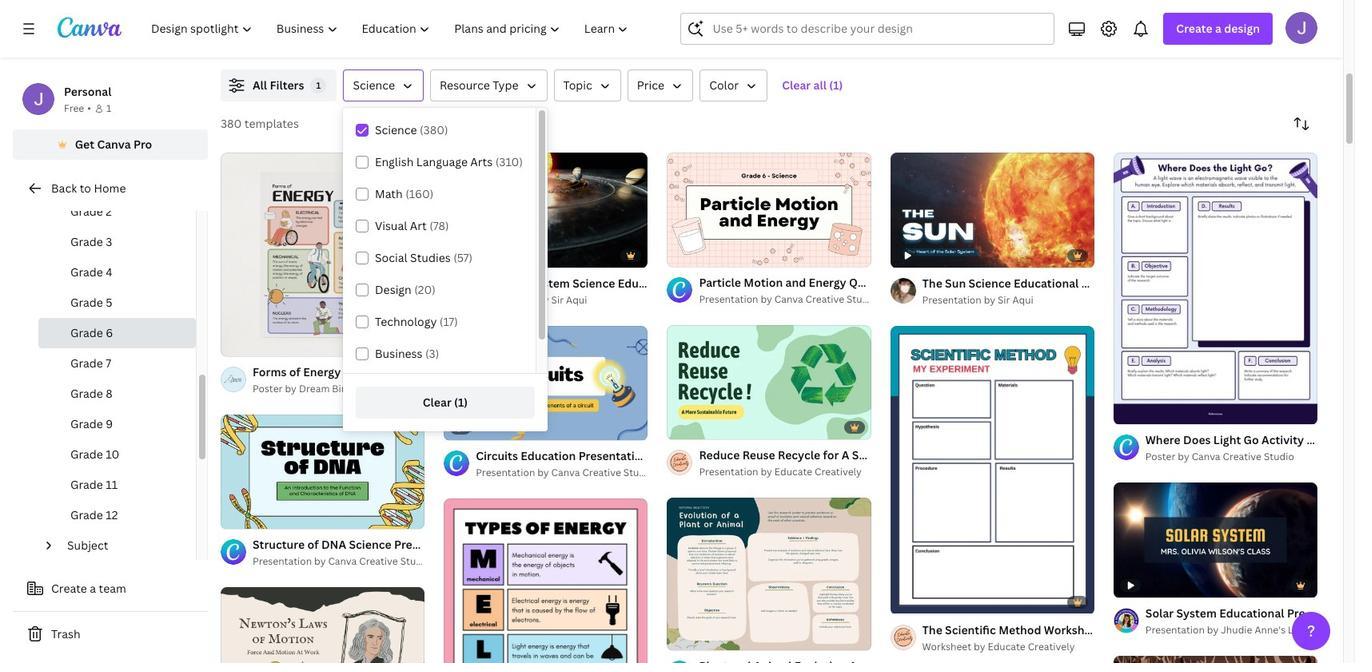 Task type: locate. For each thing, give the bounding box(es) containing it.
1 horizontal spatial and
[[1171, 18, 1192, 33]]

0 vertical spatial 2
[[106, 204, 112, 219]]

0 vertical spatial designs
[[1233, 35, 1269, 49]]

grade left 11
[[70, 478, 103, 493]]

1 vertical spatial a
[[90, 582, 96, 597]]

7 grade from the top
[[70, 386, 103, 402]]

0 vertical spatial bird
[[1211, 35, 1231, 49]]

0 horizontal spatial dream
[[299, 383, 330, 396]]

2 grade from the top
[[70, 234, 103, 250]]

presentation by sir aqui link for canva
[[476, 292, 648, 308]]

grade inside grade 2 link
[[70, 204, 103, 219]]

grade for grade 6
[[70, 326, 103, 341]]

by for presentation by jhudie anne's learning corne "link"
[[1208, 624, 1219, 637]]

creatively for worksheet by educate creatively
[[1029, 640, 1076, 654]]

0 horizontal spatial presentation by sir aqui link
[[476, 292, 648, 308]]

0 horizontal spatial clear
[[423, 395, 452, 410]]

grade 2 link
[[38, 197, 196, 227]]

grade for grade 4
[[70, 265, 103, 280]]

grade left 5
[[70, 295, 103, 310]]

grade inside grade 7 link
[[70, 356, 103, 371]]

0 horizontal spatial sir
[[552, 293, 564, 307]]

educate for presentation
[[775, 465, 813, 479]]

0 horizontal spatial presentation by sir aqui
[[476, 293, 588, 307]]

2 lesson from the left
[[545, 35, 577, 49]]

1 horizontal spatial (1)
[[830, 78, 844, 93]]

1 lesson from the left
[[253, 35, 285, 49]]

0 horizontal spatial 10
[[106, 447, 119, 462]]

1 of 2 link
[[221, 153, 425, 357], [668, 498, 872, 651]]

grade 5 link
[[38, 288, 196, 318]]

0 vertical spatial educate
[[775, 465, 813, 479]]

0 horizontal spatial creatively
[[815, 465, 862, 479]]

a inside dropdown button
[[1216, 21, 1222, 36]]

0 horizontal spatial presentation by canva creative studio
[[253, 555, 431, 569]]

grade down grade 2
[[70, 234, 103, 250]]

grade
[[70, 204, 103, 219], [70, 234, 103, 250], [70, 265, 103, 280], [70, 295, 103, 310], [70, 326, 103, 341], [70, 356, 103, 371], [70, 386, 103, 402], [70, 417, 103, 432], [70, 447, 103, 462], [70, 478, 103, 493], [70, 508, 103, 523]]

1 sir from the left
[[552, 293, 564, 307]]

1 horizontal spatial presentation by canva creative studio link
[[476, 466, 654, 482]]

grade inside grade 4 link
[[70, 265, 103, 280]]

by inside motion and force lesson by dream bird designs
[[1164, 35, 1176, 49]]

1 for forms of energy physical science classroom poster pastel illustratted image on the left
[[232, 338, 237, 350]]

lesson inside the "the solar system lesson by canva creative studio"
[[253, 35, 285, 49]]

0 vertical spatial create
[[1177, 21, 1213, 36]]

(57)
[[454, 250, 473, 266]]

force
[[1195, 18, 1225, 33]]

1 horizontal spatial 10
[[696, 421, 707, 433]]

1 vertical spatial creatively
[[1029, 640, 1076, 654]]

0 horizontal spatial (1)
[[454, 395, 468, 410]]

grade down to
[[70, 204, 103, 219]]

2 vertical spatial presentation by canva creative studio
[[253, 555, 431, 569]]

2 for left 1 of 2 link
[[250, 338, 255, 350]]

1 vertical spatial 1 of 2
[[679, 632, 701, 644]]

2 horizontal spatial 2
[[696, 632, 701, 644]]

0 horizontal spatial aqui
[[566, 293, 588, 307]]

motion and force link
[[1130, 17, 1356, 34]]

grade for grade 7
[[70, 356, 103, 371]]

clear
[[783, 78, 811, 93], [423, 395, 452, 410]]

0 horizontal spatial presentation by canva creative studio link
[[253, 554, 431, 570]]

and
[[886, 18, 906, 33], [1171, 18, 1192, 33]]

1 vertical spatial science
[[375, 122, 417, 138]]

10 inside grade 10 link
[[106, 447, 119, 462]]

of inside 'link'
[[685, 421, 694, 433]]

creative for poster by canva creative studio link
[[1224, 451, 1262, 464]]

of for 1 of 21 link at top
[[685, 248, 694, 260]]

grade for grade 5
[[70, 295, 103, 310]]

1
[[316, 79, 321, 91], [106, 102, 111, 115], [679, 248, 683, 260], [232, 338, 237, 350], [1125, 406, 1130, 418], [679, 421, 683, 433], [232, 510, 237, 522], [679, 632, 683, 644]]

1 vertical spatial 2
[[250, 338, 255, 350]]

a for design
[[1216, 21, 1222, 36]]

grade 3
[[70, 234, 112, 250]]

by inside the "the solar system lesson by canva creative studio"
[[288, 35, 299, 49]]

grade 11 link
[[38, 470, 196, 501]]

lesson for motion
[[1130, 35, 1162, 49]]

5 grade from the top
[[70, 326, 103, 341]]

Search search field
[[713, 14, 1045, 44]]

lesson down bacteria at the top of the page
[[837, 35, 870, 49]]

arts
[[471, 154, 493, 170]]

1 horizontal spatial a
[[1216, 21, 1222, 36]]

4 lesson from the left
[[1130, 35, 1162, 49]]

1 of 3 link
[[1114, 153, 1318, 425]]

ljr
[[886, 35, 903, 49]]

bacteria and viruses link
[[837, 17, 1078, 34]]

1 horizontal spatial aqui
[[1013, 293, 1034, 307]]

presentation for "presentation by educate creatively" link
[[700, 465, 759, 479]]

1 of 15 link
[[221, 415, 425, 530]]

(17)
[[440, 314, 458, 330]]

0 vertical spatial science
[[353, 78, 395, 93]]

clear inside button
[[423, 395, 452, 410]]

0 vertical spatial clear
[[783, 78, 811, 93]]

plant and animal evolution activity research poster in hand drawn style image
[[668, 498, 872, 651]]

presentation by canva creative studio
[[700, 293, 878, 306], [476, 466, 654, 480], [253, 555, 431, 569]]

1 of 15
[[232, 510, 260, 522]]

resource type
[[440, 78, 519, 93]]

8
[[106, 386, 113, 402]]

1 vertical spatial (1)
[[454, 395, 468, 410]]

1 inside 'link'
[[679, 421, 683, 433]]

create inside button
[[51, 582, 87, 597]]

grade inside grade 11 link
[[70, 478, 103, 493]]

grade left 6
[[70, 326, 103, 341]]

1 vertical spatial 3
[[1143, 406, 1148, 418]]

presentation by sir aqui
[[476, 293, 588, 307], [923, 293, 1034, 307]]

educate inside "presentation by educate creatively" link
[[775, 465, 813, 479]]

resources
[[926, 35, 973, 49]]

0 horizontal spatial 3
[[106, 234, 112, 250]]

presentation by canva creative studio link for poster by dream bird designs
[[253, 554, 431, 570]]

0 vertical spatial dream
[[1178, 35, 1209, 49]]

bird
[[1211, 35, 1231, 49], [332, 383, 351, 396]]

social
[[375, 250, 408, 266]]

1 horizontal spatial 2
[[250, 338, 255, 350]]

2 presentation by sir aqui from the left
[[923, 293, 1034, 307]]

presentation by sir aqui for worksheet
[[923, 293, 1034, 307]]

1 vertical spatial poster
[[1146, 451, 1176, 464]]

2 and from the left
[[1171, 18, 1192, 33]]

create for create a design
[[1177, 21, 1213, 36]]

1 horizontal spatial educate
[[988, 640, 1026, 654]]

create inside dropdown button
[[1177, 21, 1213, 36]]

presentation inside "link"
[[1146, 624, 1206, 637]]

presentation by canva creative studio link
[[700, 292, 878, 308], [476, 466, 654, 482], [253, 554, 431, 570]]

designs down "business" at the bottom of page
[[354, 383, 390, 396]]

all
[[253, 78, 267, 93]]

and left "force"
[[1171, 18, 1192, 33]]

lesson by canva creative studio link for the solar system
[[253, 34, 494, 50]]

grade inside grade 10 link
[[70, 447, 103, 462]]

canva inside button
[[97, 137, 131, 152]]

(1)
[[830, 78, 844, 93], [454, 395, 468, 410]]

lesson inside motion and force lesson by dream bird designs
[[1130, 35, 1162, 49]]

1 of 10
[[679, 421, 707, 433]]

lesson down motion
[[1130, 35, 1162, 49]]

educate inside worksheet by educate creatively link
[[988, 640, 1026, 654]]

1 of 3
[[1125, 406, 1148, 418]]

by for poster by dream bird designs link
[[285, 383, 297, 396]]

presentation by educate creatively link
[[700, 465, 872, 481]]

0 horizontal spatial bird
[[332, 383, 351, 396]]

5
[[106, 295, 112, 310]]

creative for poster by dream bird designs 'presentation by canva creative studio' link
[[359, 555, 398, 569]]

science for science (380)
[[375, 122, 417, 138]]

21
[[696, 248, 706, 260]]

0 horizontal spatial designs
[[354, 383, 390, 396]]

creative inside the symbiotic relationships lesson by canva creative studio
[[625, 35, 664, 49]]

forms of energy physical science classroom poster pastel illustratted image
[[221, 153, 425, 357]]

and for bacteria
[[886, 18, 906, 33]]

science right 1 filter options selected element
[[353, 78, 395, 93]]

poster by canva creative studio link
[[1146, 450, 1318, 466]]

create for create a team
[[51, 582, 87, 597]]

None search field
[[681, 13, 1055, 45]]

clear inside button
[[783, 78, 811, 93]]

9 grade from the top
[[70, 447, 103, 462]]

6 grade from the top
[[70, 356, 103, 371]]

1 vertical spatial presentation by canva creative studio
[[476, 466, 654, 480]]

3 grade from the top
[[70, 265, 103, 280]]

system
[[307, 18, 347, 33]]

lesson by canva creative studio link down "relationships"
[[545, 34, 786, 50]]

viruses
[[909, 18, 949, 33]]

1 horizontal spatial 1 of 2
[[679, 632, 701, 644]]

1 grade from the top
[[70, 204, 103, 219]]

lesson by ljr edu resources link
[[837, 34, 1078, 50]]

1 horizontal spatial creatively
[[1029, 640, 1076, 654]]

10
[[696, 421, 707, 433], [106, 447, 119, 462]]

grade left 7
[[70, 356, 103, 371]]

designs
[[1233, 35, 1269, 49], [354, 383, 390, 396]]

0 horizontal spatial and
[[886, 18, 906, 33]]

creative
[[332, 35, 371, 49], [625, 35, 664, 49], [806, 293, 845, 306], [1224, 451, 1262, 464], [583, 466, 622, 480], [359, 555, 398, 569]]

1 horizontal spatial sir
[[998, 293, 1011, 307]]

clear (1)
[[423, 395, 468, 410]]

math
[[375, 186, 403, 202]]

0 horizontal spatial educate
[[775, 465, 813, 479]]

clear all (1)
[[783, 78, 844, 93]]

10 grade from the top
[[70, 478, 103, 493]]

3 lesson from the left
[[837, 35, 870, 49]]

2 lesson by canva creative studio link from the left
[[545, 34, 786, 50]]

aqui for educate
[[1013, 293, 1034, 307]]

clear all (1) button
[[775, 70, 852, 102]]

designs down motion and force link
[[1233, 35, 1269, 49]]

0 vertical spatial creatively
[[815, 465, 862, 479]]

0 horizontal spatial lesson by canva creative studio link
[[253, 34, 494, 50]]

lesson down "symbiotic"
[[545, 35, 577, 49]]

grade 10 link
[[38, 440, 196, 470]]

science up english
[[375, 122, 417, 138]]

3
[[106, 234, 112, 250], [1143, 406, 1148, 418]]

presentation by sir aqui link for educate
[[923, 292, 1095, 308]]

0 vertical spatial 3
[[106, 234, 112, 250]]

2 presentation by sir aqui link from the left
[[923, 292, 1095, 308]]

11 grade from the top
[[70, 508, 103, 523]]

by inside "link"
[[1208, 624, 1219, 637]]

trash link
[[13, 619, 208, 651]]

2 vertical spatial presentation by canva creative studio link
[[253, 554, 431, 570]]

1 of 2 for 'plant and animal evolution activity research poster in hand drawn style' image on the bottom of the page
[[679, 632, 701, 644]]

a left team
[[90, 582, 96, 597]]

0 horizontal spatial 1 of 2 link
[[221, 153, 425, 357]]

design
[[375, 282, 412, 298]]

where does light go activity research poster in light blue violet lined style image
[[1114, 153, 1318, 425]]

1 vertical spatial presentation by canva creative studio link
[[476, 466, 654, 482]]

1 for where does light go activity research poster in light blue violet lined style image
[[1125, 406, 1130, 418]]

(78)
[[430, 218, 449, 234]]

2 horizontal spatial presentation by canva creative studio
[[700, 293, 878, 306]]

and inside motion and force lesson by dream bird designs
[[1171, 18, 1192, 33]]

clear left all
[[783, 78, 811, 93]]

business (3)
[[375, 346, 439, 362]]

0 vertical spatial 10
[[696, 421, 707, 433]]

grade inside 'link'
[[70, 386, 103, 402]]

english
[[375, 154, 414, 170]]

get
[[75, 137, 94, 152]]

1 and from the left
[[886, 18, 906, 33]]

lesson inside the symbiotic relationships lesson by canva creative studio
[[545, 35, 577, 49]]

1 horizontal spatial bird
[[1211, 35, 1231, 49]]

grade inside grade 12 link
[[70, 508, 103, 523]]

2 aqui from the left
[[1013, 293, 1034, 307]]

motion and force lesson by dream bird designs
[[1130, 18, 1269, 49]]

lesson for the
[[253, 35, 285, 49]]

by for poster by dream bird designs 'presentation by canva creative studio' link
[[314, 555, 326, 569]]

clear down (3)
[[423, 395, 452, 410]]

1 vertical spatial create
[[51, 582, 87, 597]]

1 horizontal spatial presentation by sir aqui link
[[923, 292, 1095, 308]]

2 vertical spatial 2
[[696, 632, 701, 644]]

bacteria and viruses lesson by ljr edu resources
[[837, 18, 973, 49]]

by inside bacteria and viruses lesson by ljr edu resources
[[872, 35, 884, 49]]

lesson down 'the'
[[253, 35, 285, 49]]

0 vertical spatial a
[[1216, 21, 1222, 36]]

science inside button
[[353, 78, 395, 93]]

lesson by canva creative studio link up science button
[[253, 34, 494, 50]]

0 vertical spatial presentation by canva creative studio
[[700, 293, 878, 306]]

worksheet
[[923, 640, 972, 654]]

1 horizontal spatial clear
[[783, 78, 811, 93]]

1 of 21 link
[[668, 153, 872, 267]]

create a team button
[[13, 574, 208, 606]]

1 presentation by sir aqui link from the left
[[476, 292, 648, 308]]

4 grade from the top
[[70, 295, 103, 310]]

presentation by jhudie anne's learning corne link
[[1146, 623, 1356, 639]]

a left design
[[1216, 21, 1222, 36]]

dream
[[1178, 35, 1209, 49], [299, 383, 330, 396]]

0 vertical spatial (1)
[[830, 78, 844, 93]]

of for bottommost 1 of 2 link
[[685, 632, 694, 644]]

create left team
[[51, 582, 87, 597]]

380
[[221, 116, 242, 131]]

1 vertical spatial clear
[[423, 395, 452, 410]]

1 presentation by sir aqui from the left
[[476, 293, 588, 307]]

grade down "grade 9"
[[70, 447, 103, 462]]

1 vertical spatial 10
[[106, 447, 119, 462]]

0 vertical spatial poster
[[253, 383, 283, 396]]

0 horizontal spatial poster
[[253, 383, 283, 396]]

reduce reuse recycle for a sustainable future education presentation in green blue illustrative style image
[[668, 325, 872, 440]]

1 vertical spatial educate
[[988, 640, 1026, 654]]

grade inside grade 9 link
[[70, 417, 103, 432]]

and inside bacteria and viruses lesson by ljr edu resources
[[886, 18, 906, 33]]

1 horizontal spatial dream
[[1178, 35, 1209, 49]]

technology (17)
[[375, 314, 458, 330]]

1 horizontal spatial poster
[[1146, 451, 1176, 464]]

by for presentation by sir aqui link related to canva
[[538, 293, 549, 307]]

grade inside grade 3 "link"
[[70, 234, 103, 250]]

(310)
[[496, 154, 523, 170]]

lesson by canva creative studio link
[[253, 34, 494, 50], [545, 34, 786, 50]]

of for 1 of 15 link
[[239, 510, 248, 522]]

social studies (57)
[[375, 250, 473, 266]]

(380)
[[420, 122, 448, 138]]

1 aqui from the left
[[566, 293, 588, 307]]

technology
[[375, 314, 437, 330]]

0 horizontal spatial create
[[51, 582, 87, 597]]

0 horizontal spatial a
[[90, 582, 96, 597]]

free •
[[64, 102, 91, 115]]

1 horizontal spatial presentation by canva creative studio
[[476, 466, 654, 480]]

grade left 8
[[70, 386, 103, 402]]

educate for worksheet
[[988, 640, 1026, 654]]

particle motion and energy quiz presentation in light pink white lined style image
[[668, 153, 872, 267]]

0 horizontal spatial 2
[[106, 204, 112, 219]]

1 horizontal spatial presentation by sir aqui
[[923, 293, 1034, 307]]

poster for poster by dream bird designs
[[253, 383, 283, 396]]

1 lesson by canva creative studio link from the left
[[253, 34, 494, 50]]

1 vertical spatial bird
[[332, 383, 351, 396]]

create down motion and force image
[[1177, 21, 1213, 36]]

lesson inside bacteria and viruses lesson by ljr edu resources
[[837, 35, 870, 49]]

8 grade from the top
[[70, 417, 103, 432]]

2 horizontal spatial presentation by canva creative studio link
[[700, 292, 878, 308]]

1 horizontal spatial designs
[[1233, 35, 1269, 49]]

and up ljr
[[886, 18, 906, 33]]

2 sir from the left
[[998, 293, 1011, 307]]

a for team
[[90, 582, 96, 597]]

by for poster by canva creative studio link
[[1179, 451, 1190, 464]]

1 horizontal spatial lesson by canva creative studio link
[[545, 34, 786, 50]]

1 for structure of dna science presentation in light blue green lined style image
[[232, 510, 237, 522]]

1 horizontal spatial 1 of 2 link
[[668, 498, 872, 651]]

grade left 4
[[70, 265, 103, 280]]

creatively for presentation by educate creatively
[[815, 465, 862, 479]]

resource
[[440, 78, 490, 93]]

0 vertical spatial 1 of 2
[[232, 338, 255, 350]]

studio inside the "the solar system lesson by canva creative studio"
[[374, 35, 404, 49]]

educate
[[775, 465, 813, 479], [988, 640, 1026, 654]]

grade left 9
[[70, 417, 103, 432]]

all
[[814, 78, 827, 93]]

1 horizontal spatial create
[[1177, 21, 1213, 36]]

aqui for canva
[[566, 293, 588, 307]]

grade 7
[[70, 356, 111, 371]]

0 horizontal spatial 1 of 2
[[232, 338, 255, 350]]

a inside button
[[90, 582, 96, 597]]

grade left 12
[[70, 508, 103, 523]]

create a team
[[51, 582, 126, 597]]

0 vertical spatial 1 of 2 link
[[221, 153, 425, 357]]

1 of 2 for forms of energy physical science classroom poster pastel illustratted image on the left
[[232, 338, 255, 350]]



Task type: vqa. For each thing, say whether or not it's contained in the screenshot.


Task type: describe. For each thing, give the bounding box(es) containing it.
of for the 1 of 3 link
[[1132, 406, 1141, 418]]

bacteria
[[837, 18, 883, 33]]

presentation by canva creative studio for presentation by sir aqui
[[476, 466, 654, 480]]

grade 5
[[70, 295, 112, 310]]

grade 8 link
[[38, 379, 196, 410]]

grade for grade 10
[[70, 447, 103, 462]]

2 for bottommost 1 of 2 link
[[696, 632, 701, 644]]

presentation for poster by dream bird designs 'presentation by canva creative studio' link
[[253, 555, 312, 569]]

of for 1 of 10 'link'
[[685, 421, 694, 433]]

clear (1) button
[[356, 387, 535, 419]]

15
[[250, 510, 260, 522]]

language
[[417, 154, 468, 170]]

grade 9 link
[[38, 410, 196, 440]]

lesson by canva creative studio link for symbiotic relationships
[[545, 34, 786, 50]]

edu
[[905, 35, 923, 49]]

structure of dna science presentation in light blue green lined style image
[[221, 415, 425, 530]]

creative inside the "the solar system lesson by canva creative studio"
[[332, 35, 371, 49]]

clear for clear (1)
[[423, 395, 452, 410]]

bird inside motion and force lesson by dream bird designs
[[1211, 35, 1231, 49]]

type
[[493, 78, 519, 93]]

1 for 'plant and animal evolution activity research poster in hand drawn style' image on the bottom of the page
[[679, 632, 683, 644]]

sir for canva
[[552, 293, 564, 307]]

presentation by canva creative studio link for presentation by sir aqui
[[476, 466, 654, 482]]

create a design button
[[1164, 13, 1274, 45]]

topic button
[[554, 70, 621, 102]]

380 templates
[[221, 116, 299, 131]]

(160)
[[406, 186, 434, 202]]

presentation by canva creative studio for poster by dream bird designs
[[253, 555, 431, 569]]

art
[[410, 218, 427, 234]]

motion
[[1130, 18, 1169, 33]]

(1) inside clear (1) button
[[454, 395, 468, 410]]

design (20)
[[375, 282, 436, 298]]

7
[[106, 356, 111, 371]]

motion and force image
[[1098, 0, 1356, 10]]

to
[[80, 181, 91, 196]]

sir for educate
[[998, 293, 1011, 307]]

grade 11
[[70, 478, 118, 493]]

dream inside motion and force lesson by dream bird designs
[[1178, 35, 1209, 49]]

grade 8
[[70, 386, 113, 402]]

personal
[[64, 84, 112, 99]]

presentation by sir aqui for presentation
[[476, 293, 588, 307]]

1 vertical spatial dream
[[299, 383, 330, 396]]

science for science
[[353, 78, 395, 93]]

grade for grade 11
[[70, 478, 103, 493]]

(1) inside 'clear all (1)' button
[[830, 78, 844, 93]]

presentation for presentation by jhudie anne's learning corne "link"
[[1146, 624, 1206, 637]]

1 filter options selected element
[[311, 78, 327, 94]]

subject button
[[61, 531, 186, 562]]

by for "presentation by educate creatively" link
[[761, 465, 773, 479]]

grade 2
[[70, 204, 112, 219]]

grade 7 link
[[38, 349, 196, 379]]

symbiotic
[[545, 18, 600, 33]]

home
[[94, 181, 126, 196]]

creative for presentation by sir aqui's 'presentation by canva creative studio' link
[[583, 466, 622, 480]]

colorful melts energy science poster image
[[444, 499, 648, 664]]

by inside the symbiotic relationships lesson by canva creative studio
[[580, 35, 591, 49]]

presentation by jhudie anne's learning corne
[[1146, 624, 1356, 637]]

canva inside the symbiotic relationships lesson by canva creative studio
[[594, 35, 622, 49]]

learning
[[1289, 624, 1329, 637]]

presentation by educate creatively
[[700, 465, 862, 479]]

by for 'presentation by canva creative studio' link to the top
[[761, 293, 773, 306]]

grade for grade 3
[[70, 234, 103, 250]]

solar
[[276, 18, 304, 33]]

jhudie
[[1222, 624, 1253, 637]]

1 for particle motion and energy quiz presentation in light pink white lined style image
[[679, 248, 683, 260]]

anne's
[[1256, 624, 1286, 637]]

team
[[99, 582, 126, 597]]

1 for reduce reuse recycle for a sustainable future education presentation in green blue illustrative style image
[[679, 421, 683, 433]]

back to home link
[[13, 173, 208, 205]]

jacob simon image
[[1286, 12, 1318, 44]]

pro
[[134, 137, 152, 152]]

(3)
[[426, 346, 439, 362]]

6
[[106, 326, 113, 341]]

lesson for bacteria
[[837, 35, 870, 49]]

studio inside the symbiotic relationships lesson by canva creative studio
[[666, 35, 696, 49]]

creative for 'presentation by canva creative studio' link to the top
[[806, 293, 845, 306]]

by for worksheet by educate creatively link in the right of the page
[[974, 640, 986, 654]]

all filters
[[253, 78, 304, 93]]

price button
[[628, 70, 694, 102]]

resource type button
[[430, 70, 548, 102]]

design
[[1225, 21, 1261, 36]]

grade 12 link
[[38, 501, 196, 531]]

top level navigation element
[[141, 13, 643, 45]]

visual
[[375, 218, 407, 234]]

poster by canva creative studio
[[1146, 451, 1295, 464]]

business
[[375, 346, 423, 362]]

color button
[[700, 70, 768, 102]]

symbiotic relationships lesson by canva creative studio
[[545, 18, 696, 49]]

science button
[[344, 70, 424, 102]]

grade for grade 8
[[70, 386, 103, 402]]

0 vertical spatial presentation by canva creative studio link
[[700, 292, 878, 308]]

3 inside "link"
[[106, 234, 112, 250]]

science (380)
[[375, 122, 448, 138]]

presentation for presentation by sir aqui link related to canva
[[476, 293, 535, 307]]

the scientific method worksheet in pink blue yellow fun hand drawn style image
[[891, 326, 1095, 615]]

Sort by button
[[1286, 108, 1318, 140]]

symbiotic relationships link
[[545, 17, 786, 34]]

grade for grade 9
[[70, 417, 103, 432]]

the solar system link
[[253, 17, 494, 34]]

poster by dream bird designs link
[[253, 382, 425, 398]]

grade 10
[[70, 447, 119, 462]]

by for presentation by sir aqui link for educate
[[985, 293, 996, 307]]

12
[[106, 508, 118, 523]]

back
[[51, 181, 77, 196]]

and for motion
[[1171, 18, 1192, 33]]

poster for poster by canva creative studio
[[1146, 451, 1176, 464]]

grade 9
[[70, 417, 113, 432]]

topic
[[564, 78, 593, 93]]

10 inside 1 of 10 'link'
[[696, 421, 707, 433]]

color
[[710, 78, 739, 93]]

templates
[[245, 116, 299, 131]]

presentation for 'presentation by canva creative studio' link to the top
[[700, 293, 759, 306]]

9
[[106, 417, 113, 432]]

1 horizontal spatial 3
[[1143, 406, 1148, 418]]

grade for grade 2
[[70, 204, 103, 219]]

1 of 10 link
[[668, 325, 872, 440]]

presentation for presentation by sir aqui's 'presentation by canva creative studio' link
[[476, 466, 535, 480]]

grade for grade 12
[[70, 508, 103, 523]]

filters
[[270, 78, 304, 93]]

english language arts (310)
[[375, 154, 523, 170]]

corne
[[1331, 624, 1356, 637]]

presentation for presentation by sir aqui link for educate
[[923, 293, 982, 307]]

1 of 21
[[679, 248, 706, 260]]

clear for clear all (1)
[[783, 78, 811, 93]]

by for presentation by sir aqui's 'presentation by canva creative studio' link
[[538, 466, 549, 480]]

the
[[253, 18, 273, 33]]

designs inside motion and force lesson by dream bird designs
[[1233, 35, 1269, 49]]

free
[[64, 102, 84, 115]]

canva inside the "the solar system lesson by canva creative studio"
[[301, 35, 330, 49]]

of for left 1 of 2 link
[[239, 338, 248, 350]]

1 vertical spatial designs
[[354, 383, 390, 396]]

1 vertical spatial 1 of 2 link
[[668, 498, 872, 651]]

grade 4
[[70, 265, 113, 280]]

grade 3 link
[[38, 227, 196, 258]]



